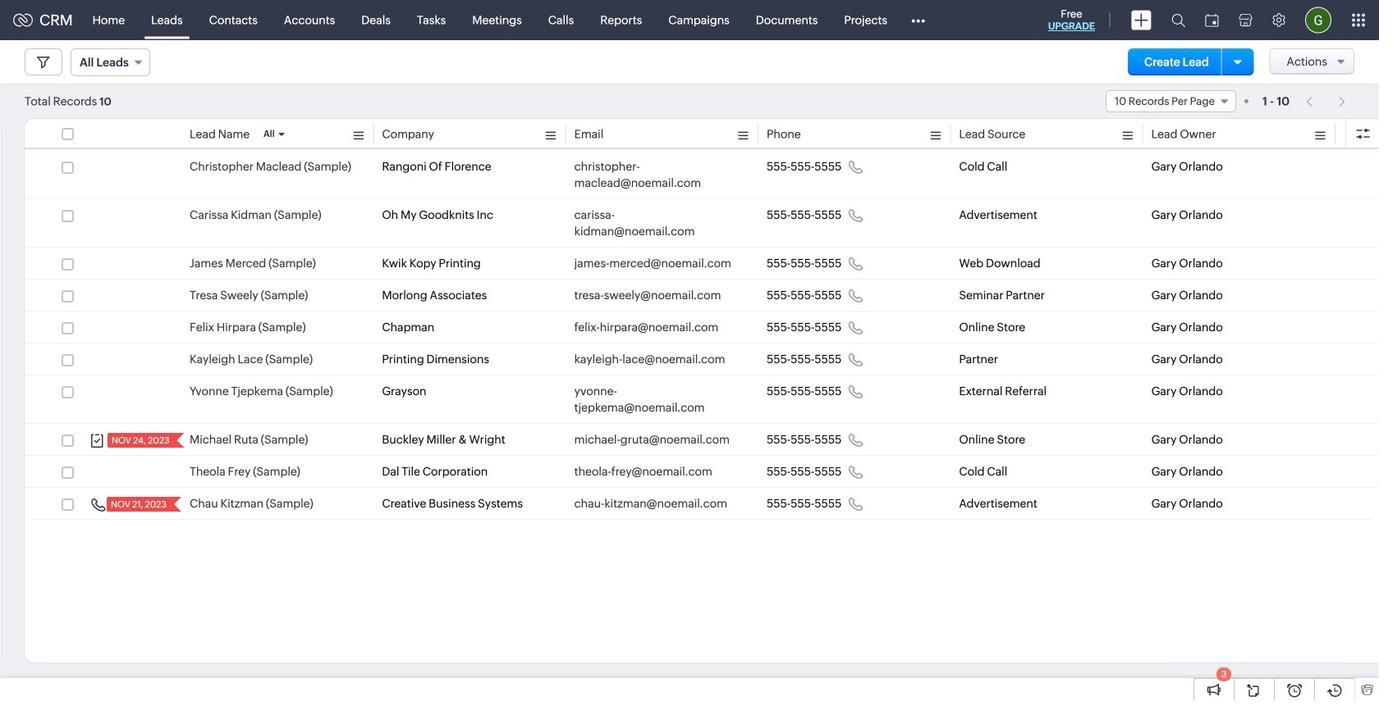 Task type: locate. For each thing, give the bounding box(es) containing it.
logo image
[[13, 14, 33, 27]]

profile element
[[1296, 0, 1342, 40]]

None field
[[71, 48, 150, 76], [1106, 90, 1236, 112], [71, 48, 150, 76], [1106, 90, 1236, 112]]

row group
[[25, 151, 1379, 521]]

navigation
[[1298, 89, 1355, 113]]

profile image
[[1305, 7, 1332, 33]]

Other Modules field
[[901, 7, 936, 33]]



Task type: vqa. For each thing, say whether or not it's contained in the screenshot.
Calendar icon
yes



Task type: describe. For each thing, give the bounding box(es) containing it.
create menu image
[[1131, 10, 1152, 30]]

search element
[[1162, 0, 1195, 40]]

create menu element
[[1122, 0, 1162, 40]]

search image
[[1172, 13, 1186, 27]]

calendar image
[[1205, 14, 1219, 27]]



